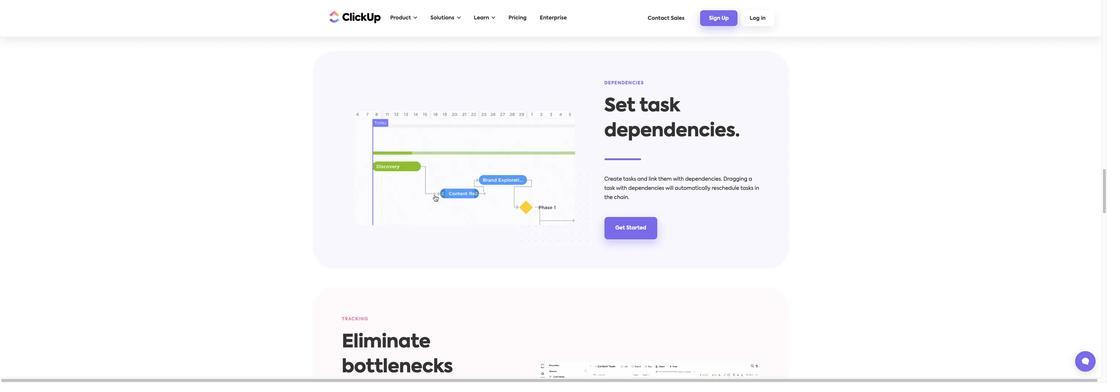 Task type: describe. For each thing, give the bounding box(es) containing it.
contact sales
[[648, 16, 685, 21]]

1 vertical spatial tasks
[[741, 186, 754, 191]]

dependencies. inside create tasks and link them with dependencies. dragging a task with dependencies will automatically reschedule tasks in the chain.
[[685, 177, 722, 182]]

a
[[749, 177, 752, 182]]

0 vertical spatial dependencies.
[[605, 122, 740, 140]]

task inside set task dependencies.
[[640, 97, 680, 115]]

0 vertical spatial dependencies
[[605, 81, 644, 85]]

create tasks and link them with dependencies. dragging a task with dependencies will automatically reschedule tasks in the chain.
[[605, 177, 759, 200]]

them
[[659, 177, 672, 182]]

sign up button
[[701, 10, 738, 26]]

contact sales button
[[644, 12, 688, 24]]

will
[[666, 186, 674, 191]]

contact
[[648, 16, 670, 21]]

learn button
[[470, 11, 499, 26]]

enterprise
[[540, 15, 567, 21]]

and
[[638, 177, 648, 182]]

pricing link
[[505, 11, 530, 26]]

bottlenecks
[[342, 358, 453, 377]]

log
[[750, 16, 760, 21]]

get started button
[[605, 217, 658, 239]]

in inside create tasks and link them with dependencies. dragging a task with dependencies will automatically reschedule tasks in the chain.
[[755, 186, 759, 191]]

set task dependencies.
[[605, 97, 740, 140]]

eliminate bottlenecks before th
[[342, 333, 453, 383]]

pricing
[[509, 15, 527, 21]]

learn
[[474, 15, 489, 21]]

dragging
[[724, 177, 748, 182]]

sales
[[671, 16, 685, 21]]

get
[[616, 225, 625, 231]]

0 vertical spatial in
[[761, 16, 766, 21]]

0 horizontal spatial tasks
[[623, 177, 636, 182]]

set
[[605, 97, 635, 115]]

the
[[605, 195, 613, 200]]

enterprise link
[[536, 11, 571, 26]]

dependencies inside create tasks and link them with dependencies. dragging a task with dependencies will automatically reschedule tasks in the chain.
[[629, 186, 664, 191]]

0 vertical spatial with
[[673, 177, 684, 182]]

log in link
[[741, 10, 775, 26]]



Task type: vqa. For each thing, say whether or not it's contained in the screenshot.
9th 'vs' from the top
no



Task type: locate. For each thing, give the bounding box(es) containing it.
1 horizontal spatial task
[[640, 97, 680, 115]]

get started
[[616, 225, 647, 231]]

with
[[673, 177, 684, 182], [616, 186, 627, 191]]

started
[[626, 225, 647, 231]]

dependencies
[[605, 81, 644, 85], [629, 186, 664, 191]]

1 vertical spatial with
[[616, 186, 627, 191]]

solutions
[[431, 15, 455, 21]]

product button
[[387, 11, 421, 26]]

task
[[640, 97, 680, 115], [605, 186, 615, 191]]

with up will at the top
[[673, 177, 684, 182]]

1 horizontal spatial tasks
[[741, 186, 754, 191]]

in right reschedule
[[755, 186, 759, 191]]

1 vertical spatial task
[[605, 186, 615, 191]]

solutions button
[[427, 11, 464, 26]]

tasks
[[623, 177, 636, 182], [741, 186, 754, 191]]

sign
[[709, 16, 721, 21]]

0 horizontal spatial with
[[616, 186, 627, 191]]

automatically
[[675, 186, 711, 191]]

up
[[722, 16, 729, 21]]

tasks left and
[[623, 177, 636, 182]]

chain.
[[614, 195, 630, 200]]

dependencies down and
[[629, 186, 664, 191]]

in right log
[[761, 16, 766, 21]]

eliminate
[[342, 333, 431, 352]]

sign up
[[709, 16, 729, 21]]

1 horizontal spatial in
[[761, 16, 766, 21]]

tasks down a
[[741, 186, 754, 191]]

log in
[[750, 16, 766, 21]]

dependencies.
[[605, 122, 740, 140], [685, 177, 722, 182]]

with up "chain."
[[616, 186, 627, 191]]

0 horizontal spatial in
[[755, 186, 759, 191]]

dependencies up set
[[605, 81, 644, 85]]

0 vertical spatial task
[[640, 97, 680, 115]]

1 vertical spatial in
[[755, 186, 759, 191]]

0 horizontal spatial task
[[605, 186, 615, 191]]

1 vertical spatial dependencies
[[629, 186, 664, 191]]

link
[[649, 177, 657, 182]]

reschedule
[[712, 186, 740, 191]]

1 horizontal spatial with
[[673, 177, 684, 182]]

in
[[761, 16, 766, 21], [755, 186, 759, 191]]

tracking
[[342, 317, 368, 322]]

1 vertical spatial dependencies.
[[685, 177, 722, 182]]

create
[[605, 177, 622, 182]]

product
[[390, 15, 411, 21]]

before
[[342, 383, 404, 383]]

clickup image
[[327, 10, 381, 24]]

0 vertical spatial tasks
[[623, 177, 636, 182]]

task inside create tasks and link them with dependencies. dragging a task with dependencies will automatically reschedule tasks in the chain.
[[605, 186, 615, 191]]



